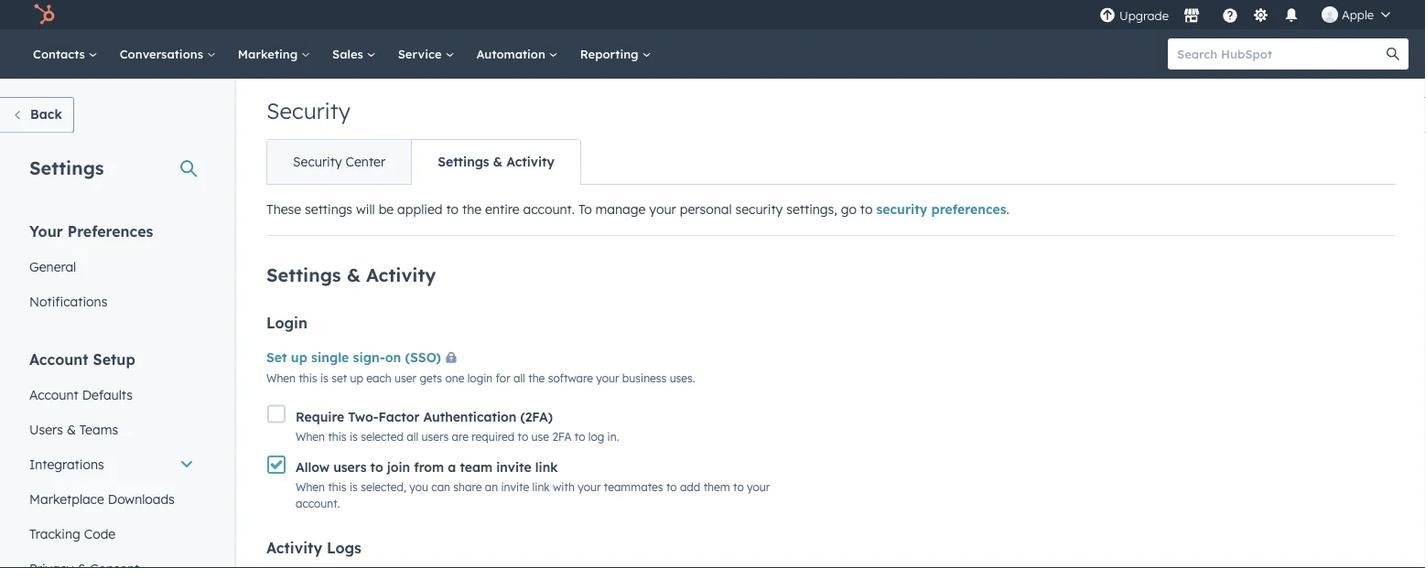 Task type: vqa. For each thing, say whether or not it's contained in the screenshot.
security
yes



Task type: describe. For each thing, give the bounding box(es) containing it.
can
[[431, 480, 450, 494]]

when inside allow users to join from a team invite link when this is selected, you can share an invite link with your teammates to add them to your account.
[[296, 480, 325, 494]]

log
[[588, 430, 604, 443]]

0 vertical spatial the
[[462, 201, 482, 217]]

tracking
[[29, 526, 80, 542]]

add
[[680, 480, 700, 494]]

your preferences element
[[18, 221, 205, 319]]

apple
[[1342, 7, 1374, 22]]

tracking code
[[29, 526, 116, 542]]

account for account setup
[[29, 350, 88, 368]]

marketplace
[[29, 491, 104, 507]]

gets
[[420, 372, 442, 385]]

security preferences link
[[876, 201, 1006, 217]]

to up selected, on the left of page
[[370, 460, 383, 476]]

marketplaces button
[[1172, 0, 1211, 29]]

selected,
[[361, 480, 406, 494]]

with
[[553, 480, 575, 494]]

0 vertical spatial invite
[[496, 460, 531, 476]]

account for account defaults
[[29, 387, 79, 403]]

from
[[414, 460, 444, 476]]

settings inside navigation
[[438, 154, 489, 170]]

Search HubSpot search field
[[1168, 38, 1392, 70]]

on
[[385, 350, 401, 366]]

tracking code link
[[18, 517, 205, 551]]

them
[[703, 480, 730, 494]]

set up single sign-on (sso) button
[[266, 347, 464, 370]]

you
[[409, 480, 428, 494]]

0 vertical spatial this
[[299, 372, 317, 385]]

an
[[485, 480, 498, 494]]

code
[[84, 526, 116, 542]]

go
[[841, 201, 857, 217]]

0 vertical spatial when
[[266, 372, 296, 385]]

2 security from the left
[[876, 201, 927, 217]]

conversations
[[120, 46, 207, 61]]

will
[[356, 201, 375, 217]]

manage
[[595, 201, 646, 217]]

reporting link
[[569, 29, 662, 79]]

automation
[[476, 46, 549, 61]]

search button
[[1377, 38, 1409, 70]]

a
[[448, 460, 456, 476]]

contacts link
[[22, 29, 109, 79]]

software
[[548, 372, 593, 385]]

account defaults link
[[18, 378, 205, 412]]

help button
[[1215, 0, 1246, 29]]

factor
[[378, 409, 419, 425]]

upgrade
[[1119, 8, 1169, 23]]

hubspot image
[[33, 4, 55, 26]]

login
[[467, 372, 493, 385]]

is inside allow users to join from a team invite link when this is selected, you can share an invite link with your teammates to add them to your account.
[[350, 480, 358, 494]]

security center link
[[267, 140, 411, 184]]

notifications
[[29, 293, 107, 309]]

are
[[452, 430, 469, 443]]

1 horizontal spatial up
[[350, 372, 363, 385]]

& for security
[[493, 154, 503, 170]]

set up single sign-on (sso)
[[266, 350, 445, 366]]

preferences
[[931, 201, 1006, 217]]

1 vertical spatial activity
[[366, 264, 436, 286]]

to right go
[[860, 201, 873, 217]]

all inside require two-factor authentication (2fa) when this is selected all users are required to use 2fa to log in.
[[407, 430, 418, 443]]

activity logs
[[266, 539, 361, 558]]

your right with
[[578, 480, 601, 494]]

users inside allow users to join from a team invite link when this is selected, you can share an invite link with your teammates to add them to your account.
[[333, 460, 367, 476]]

join
[[387, 460, 410, 476]]

to left add on the bottom left
[[666, 480, 677, 494]]

to left the use
[[518, 430, 528, 443]]

this inside allow users to join from a team invite link when this is selected, you can share an invite link with your teammates to add them to your account.
[[328, 480, 347, 494]]

service
[[398, 46, 445, 61]]

(2fa)
[[520, 409, 553, 425]]

preferences
[[67, 222, 153, 240]]

0 vertical spatial account.
[[523, 201, 575, 217]]

is inside require two-factor authentication (2fa) when this is selected all users are required to use 2fa to log in.
[[350, 430, 358, 443]]

marketing
[[238, 46, 301, 61]]

set
[[331, 372, 347, 385]]

notifications button
[[1276, 0, 1307, 29]]

these
[[266, 201, 301, 217]]

2fa
[[552, 430, 572, 443]]

share
[[453, 480, 482, 494]]

up inside 'button'
[[291, 350, 307, 366]]

notifications link
[[18, 284, 205, 319]]

teams
[[79, 421, 118, 437]]

account setup
[[29, 350, 135, 368]]

1 vertical spatial settings & activity
[[266, 264, 436, 286]]

require
[[296, 409, 344, 425]]

settings link
[[1249, 5, 1272, 24]]

0 vertical spatial is
[[320, 372, 328, 385]]

selected
[[361, 430, 404, 443]]

for
[[496, 372, 510, 385]]

to right them
[[733, 480, 744, 494]]

users & teams
[[29, 421, 118, 437]]

require two-factor authentication (2fa) when this is selected all users are required to use 2fa to log in.
[[296, 409, 619, 443]]

to
[[578, 201, 592, 217]]

activity inside navigation
[[506, 154, 555, 170]]

center
[[346, 154, 385, 170]]

account defaults
[[29, 387, 133, 403]]

settings & activity link
[[411, 140, 580, 184]]

security for security
[[266, 97, 350, 124]]

in.
[[607, 430, 619, 443]]



Task type: locate. For each thing, give the bounding box(es) containing it.
this down the allow at the left of page
[[328, 480, 347, 494]]

2 vertical spatial activity
[[266, 539, 322, 558]]

the
[[462, 201, 482, 217], [528, 372, 545, 385]]

up right "set"
[[350, 372, 363, 385]]

account. inside allow users to join from a team invite link when this is selected, you can share an invite link with your teammates to add them to your account.
[[296, 497, 340, 510]]

allow users to join from a team invite link when this is selected, you can share an invite link with your teammates to add them to your account.
[[296, 460, 770, 510]]

users
[[29, 421, 63, 437]]

menu containing apple
[[1097, 0, 1403, 29]]

to left the log
[[575, 430, 585, 443]]

1 security from the left
[[735, 201, 783, 217]]

1 vertical spatial up
[[350, 372, 363, 385]]

these settings will be applied to the entire account. to manage your personal security settings, go to security preferences .
[[266, 201, 1009, 217]]

settings up login
[[266, 264, 341, 286]]

when down set
[[266, 372, 296, 385]]

activity up the "entire" at left
[[506, 154, 555, 170]]

bob builder image
[[1322, 6, 1338, 23]]

0 vertical spatial settings & activity
[[438, 154, 555, 170]]

contacts
[[33, 46, 89, 61]]

account. down the allow at the left of page
[[296, 497, 340, 510]]

security left "center" at the top left of the page
[[293, 154, 342, 170]]

users inside require two-factor authentication (2fa) when this is selected all users are required to use 2fa to log in.
[[421, 430, 449, 443]]

security for security center
[[293, 154, 342, 170]]

0 vertical spatial users
[[421, 430, 449, 443]]

0 horizontal spatial security
[[735, 201, 783, 217]]

applied
[[397, 201, 443, 217]]

.
[[1006, 201, 1009, 217]]

1 horizontal spatial settings
[[266, 264, 341, 286]]

1 horizontal spatial all
[[513, 372, 525, 385]]

(sso)
[[405, 350, 441, 366]]

2 vertical spatial is
[[350, 480, 358, 494]]

sales link
[[321, 29, 387, 79]]

0 vertical spatial account
[[29, 350, 88, 368]]

1 account from the top
[[29, 350, 88, 368]]

when this is set up each user gets one login for all the software your business uses.
[[266, 372, 695, 385]]

defaults
[[82, 387, 133, 403]]

0 vertical spatial activity
[[506, 154, 555, 170]]

invite
[[496, 460, 531, 476], [501, 480, 529, 494]]

apple button
[[1311, 0, 1401, 29]]

to right applied
[[446, 201, 459, 217]]

security inside navigation
[[293, 154, 342, 170]]

1 horizontal spatial the
[[528, 372, 545, 385]]

2 horizontal spatial settings
[[438, 154, 489, 170]]

is down the two-
[[350, 430, 358, 443]]

general link
[[18, 249, 205, 284]]

personal
[[680, 201, 732, 217]]

1 horizontal spatial account.
[[523, 201, 575, 217]]

business
[[622, 372, 667, 385]]

1 vertical spatial &
[[347, 264, 361, 286]]

0 horizontal spatial account.
[[296, 497, 340, 510]]

1 horizontal spatial security
[[876, 201, 927, 217]]

users & teams link
[[18, 412, 205, 447]]

hubspot link
[[22, 4, 69, 26]]

settings & activity down will
[[266, 264, 436, 286]]

search image
[[1387, 48, 1399, 60]]

2 horizontal spatial activity
[[506, 154, 555, 170]]

authentication
[[423, 409, 516, 425]]

your left business
[[596, 372, 619, 385]]

setup
[[93, 350, 135, 368]]

when inside require two-factor authentication (2fa) when this is selected all users are required to use 2fa to log in.
[[296, 430, 325, 443]]

2 account from the top
[[29, 387, 79, 403]]

1 vertical spatial this
[[328, 430, 347, 443]]

security center
[[293, 154, 385, 170]]

link up with
[[535, 460, 558, 476]]

0 vertical spatial link
[[535, 460, 558, 476]]

link left with
[[532, 480, 550, 494]]

& up the "entire" at left
[[493, 154, 503, 170]]

security right go
[[876, 201, 927, 217]]

is left "set"
[[320, 372, 328, 385]]

1 vertical spatial the
[[528, 372, 545, 385]]

is left selected, on the left of page
[[350, 480, 358, 494]]

1 vertical spatial invite
[[501, 480, 529, 494]]

back link
[[0, 97, 74, 133]]

your right the manage
[[649, 201, 676, 217]]

0 horizontal spatial settings & activity
[[266, 264, 436, 286]]

0 horizontal spatial up
[[291, 350, 307, 366]]

all down factor
[[407, 430, 418, 443]]

when down the allow at the left of page
[[296, 480, 325, 494]]

account. left to
[[523, 201, 575, 217]]

1 vertical spatial link
[[532, 480, 550, 494]]

settings,
[[786, 201, 837, 217]]

downloads
[[108, 491, 175, 507]]

security
[[735, 201, 783, 217], [876, 201, 927, 217]]

1 vertical spatial security
[[293, 154, 342, 170]]

your
[[29, 222, 63, 240]]

2 vertical spatial &
[[67, 421, 76, 437]]

users left are
[[421, 430, 449, 443]]

notifications image
[[1283, 8, 1300, 25]]

sales
[[332, 46, 367, 61]]

team
[[460, 460, 492, 476]]

this
[[299, 372, 317, 385], [328, 430, 347, 443], [328, 480, 347, 494]]

marketplaces image
[[1183, 8, 1200, 25]]

uses.
[[670, 372, 695, 385]]

account up account defaults
[[29, 350, 88, 368]]

navigation
[[266, 139, 581, 185]]

menu
[[1097, 0, 1403, 29]]

back
[[30, 106, 62, 122]]

0 horizontal spatial the
[[462, 201, 482, 217]]

conversations link
[[109, 29, 227, 79]]

be
[[379, 201, 394, 217]]

login
[[266, 314, 307, 332]]

one
[[445, 372, 464, 385]]

1 horizontal spatial users
[[421, 430, 449, 443]]

integrations button
[[18, 447, 205, 482]]

set
[[266, 350, 287, 366]]

settings & activity
[[438, 154, 555, 170], [266, 264, 436, 286]]

up right set
[[291, 350, 307, 366]]

the left the "entire" at left
[[462, 201, 482, 217]]

users
[[421, 430, 449, 443], [333, 460, 367, 476]]

invite up an
[[496, 460, 531, 476]]

& down will
[[347, 264, 361, 286]]

when
[[266, 372, 296, 385], [296, 430, 325, 443], [296, 480, 325, 494]]

& right 'users'
[[67, 421, 76, 437]]

upgrade image
[[1099, 8, 1116, 24]]

teammates
[[604, 480, 663, 494]]

users right the allow at the left of page
[[333, 460, 367, 476]]

when down the require
[[296, 430, 325, 443]]

& inside account setup element
[[67, 421, 76, 437]]

1 vertical spatial is
[[350, 430, 358, 443]]

settings & activity up the "entire" at left
[[438, 154, 555, 170]]

1 vertical spatial when
[[296, 430, 325, 443]]

0 vertical spatial up
[[291, 350, 307, 366]]

2 vertical spatial when
[[296, 480, 325, 494]]

navigation containing security center
[[266, 139, 581, 185]]

this inside require two-factor authentication (2fa) when this is selected all users are required to use 2fa to log in.
[[328, 430, 347, 443]]

settings
[[305, 201, 352, 217]]

security up security center
[[266, 97, 350, 124]]

entire
[[485, 201, 519, 217]]

1 horizontal spatial activity
[[366, 264, 436, 286]]

marketplace downloads
[[29, 491, 175, 507]]

account up 'users'
[[29, 387, 79, 403]]

your right them
[[747, 480, 770, 494]]

marketing link
[[227, 29, 321, 79]]

& inside navigation
[[493, 154, 503, 170]]

activity down be
[[366, 264, 436, 286]]

sign-
[[353, 350, 385, 366]]

0 vertical spatial &
[[493, 154, 503, 170]]

the right 'for'
[[528, 372, 545, 385]]

0 horizontal spatial settings
[[29, 156, 104, 179]]

account setup element
[[18, 349, 205, 568]]

marketplace downloads link
[[18, 482, 205, 517]]

0 horizontal spatial &
[[67, 421, 76, 437]]

link
[[535, 460, 558, 476], [532, 480, 550, 494]]

integrations
[[29, 456, 104, 472]]

1 vertical spatial account.
[[296, 497, 340, 510]]

settings down back
[[29, 156, 104, 179]]

invite right an
[[501, 480, 529, 494]]

all right 'for'
[[513, 372, 525, 385]]

single
[[311, 350, 349, 366]]

& for account setup
[[67, 421, 76, 437]]

2 horizontal spatial &
[[493, 154, 503, 170]]

up
[[291, 350, 307, 366], [350, 372, 363, 385]]

this down single
[[299, 372, 317, 385]]

settings
[[438, 154, 489, 170], [29, 156, 104, 179], [266, 264, 341, 286]]

1 vertical spatial users
[[333, 460, 367, 476]]

security left settings,
[[735, 201, 783, 217]]

use
[[531, 430, 549, 443]]

2 vertical spatial this
[[328, 480, 347, 494]]

settings up the "entire" at left
[[438, 154, 489, 170]]

1 vertical spatial account
[[29, 387, 79, 403]]

reporting
[[580, 46, 642, 61]]

all
[[513, 372, 525, 385], [407, 430, 418, 443]]

1 horizontal spatial settings & activity
[[438, 154, 555, 170]]

logs
[[327, 539, 361, 558]]

0 vertical spatial security
[[266, 97, 350, 124]]

activity left 'logs'
[[266, 539, 322, 558]]

1 vertical spatial all
[[407, 430, 418, 443]]

your preferences
[[29, 222, 153, 240]]

required
[[472, 430, 515, 443]]

help image
[[1222, 8, 1238, 25]]

0 horizontal spatial all
[[407, 430, 418, 443]]

0 vertical spatial all
[[513, 372, 525, 385]]

allow
[[296, 460, 330, 476]]

this down the require
[[328, 430, 347, 443]]

1 horizontal spatial &
[[347, 264, 361, 286]]

0 horizontal spatial users
[[333, 460, 367, 476]]

is
[[320, 372, 328, 385], [350, 430, 358, 443], [350, 480, 358, 494]]

settings image
[[1252, 8, 1269, 24]]

0 horizontal spatial activity
[[266, 539, 322, 558]]

general
[[29, 259, 76, 275]]

service link
[[387, 29, 465, 79]]



